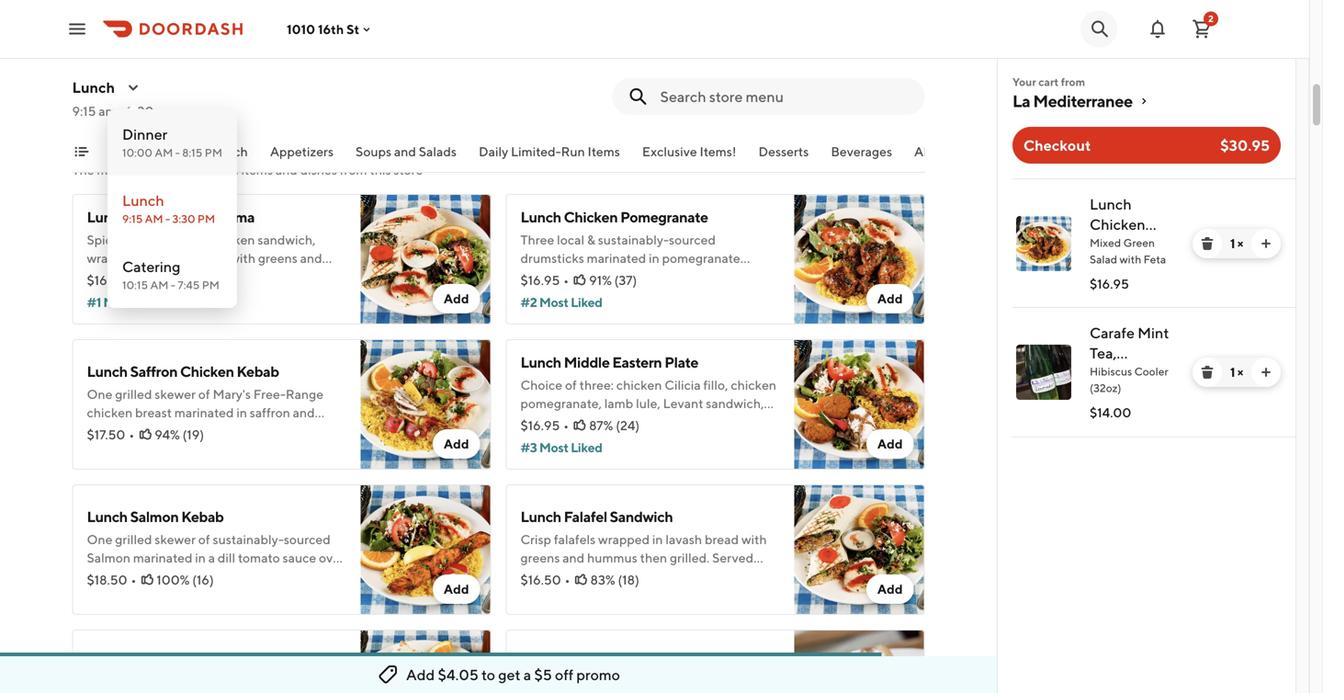 Task type: describe. For each thing, give the bounding box(es) containing it.
of:
[[565, 677, 580, 692]]

popular for popular items
[[111, 144, 155, 159]]

lunch chicken shawerma
[[87, 208, 255, 226]]

beverages
[[831, 144, 893, 159]]

2 button
[[1184, 11, 1221, 47]]

add one to cart image for $16.95
[[1259, 236, 1274, 251]]

lunch chicken pomegranate inside list
[[1090, 195, 1180, 253]]

mediterranee
[[1034, 91, 1133, 111]]

lunch down most
[[87, 208, 128, 226]]

1 horizontal spatial lunch chicken pomegranate image
[[1017, 216, 1072, 271]]

exclusive items!
[[642, 144, 737, 159]]

add button for lunch middle eastern plate
[[867, 429, 914, 459]]

pm
[[156, 103, 175, 119]]

lunch left salmon
[[87, 508, 128, 525]]

cart
[[1039, 75, 1059, 88]]

open menu image
[[66, 18, 88, 40]]

menus image
[[126, 80, 141, 95]]

0 vertical spatial pomegranate
[[621, 208, 708, 226]]

- for lunch
[[165, 212, 170, 225]]

lunch inside lunch 9:15 am - 3:30 pm
[[122, 192, 164, 209]]

(37)
[[615, 273, 637, 288]]

eastern
[[613, 353, 662, 371]]

16th
[[318, 21, 344, 37]]

1010 16th st button
[[287, 21, 374, 37]]

$30.95
[[1221, 137, 1270, 154]]

lamb
[[130, 653, 167, 671]]

middle
[[564, 353, 610, 371]]

a
[[524, 666, 531, 683]]

salads
[[419, 144, 457, 159]]

beverages button
[[831, 142, 893, 172]]

× for $14.00
[[1238, 364, 1244, 380]]

lunch left "lamb"
[[87, 653, 128, 671]]

add button for lunch chicken pomegranate
[[867, 284, 914, 313]]

88%
[[155, 273, 181, 288]]

$16.95 • for lunch middle eastern plate
[[521, 418, 569, 433]]

pomegranate inside list
[[1090, 236, 1180, 253]]

lunch 9:15 am - 3:30 pm
[[122, 192, 215, 225]]

$16.95 • for lunch chicken shawerma
[[87, 273, 135, 288]]

cooler
[[1135, 365, 1169, 378]]

• for lunch saffron chicken kebab
[[129, 427, 134, 442]]

add for lunch chicken shawerma
[[444, 291, 469, 306]]

cilicia
[[631, 677, 667, 692]]

daily limited-run items button
[[479, 142, 620, 172]]

shawarma
[[170, 653, 237, 671]]

items
[[241, 162, 273, 177]]

- for catering
[[171, 279, 176, 291]]

hibiscus cooler (32oz)
[[1090, 365, 1169, 394]]

100%
[[157, 572, 190, 587]]

your cart from
[[1013, 75, 1086, 88]]

lunch chicken shawerma image
[[361, 194, 491, 324]]

Item Search search field
[[660, 86, 910, 107]]

dinner 10:00 am - 8:15 pm
[[122, 125, 222, 159]]

saffron
[[130, 363, 178, 380]]

chicken right saffron
[[180, 363, 234, 380]]

1 × for $14.00
[[1231, 364, 1244, 380]]

10:00
[[122, 146, 153, 159]]

$16.95 inside lunch chicken pomegranate list
[[1090, 276, 1130, 291]]

mixed green salad with feta
[[1090, 236, 1167, 266]]

falafel
[[564, 508, 607, 525]]

1 horizontal spatial kebab
[[237, 363, 279, 380]]

88% (43)
[[155, 273, 207, 288]]

91%
[[589, 273, 612, 288]]

limited-
[[511, 144, 561, 159]]

items for popular items the most commonly ordered items and dishes from this store
[[145, 135, 195, 159]]

salad
[[1090, 253, 1118, 266]]

2 items, open order cart image
[[1191, 18, 1213, 40]]

remove item from cart image
[[1200, 365, 1215, 380]]

and inside popular items the most commonly ordered items and dishes from this store
[[276, 162, 298, 177]]

(16)
[[192, 572, 214, 587]]

appetizer
[[552, 653, 616, 671]]

fillo appetizer choice of: chicken cilicia fillo, cheese karni
[[521, 653, 770, 693]]

9:15 inside lunch 9:15 am - 3:30 pm
[[122, 212, 143, 225]]

91% (37)
[[589, 273, 637, 288]]

to
[[482, 666, 495, 683]]

1 vertical spatial kebab
[[181, 508, 224, 525]]

9:15 am - 3:30 pm
[[72, 103, 175, 119]]

add for lunch salmon kebab
[[444, 581, 469, 597]]

1010 16th st
[[287, 21, 360, 37]]

#3
[[521, 440, 537, 455]]

ordered
[[192, 162, 239, 177]]

$16.50 •
[[521, 572, 570, 587]]

chicken inside list
[[1090, 216, 1146, 233]]

• for lunch chicken shawerma
[[130, 273, 135, 288]]

0 horizontal spatial lunch chicken pomegranate
[[521, 208, 708, 226]]

100% (16)
[[157, 572, 214, 587]]

remove item from cart image
[[1200, 236, 1215, 251]]

la mediterranee
[[1013, 91, 1133, 111]]

- for dinner
[[175, 146, 180, 159]]

94% (19)
[[155, 427, 204, 442]]

lunch falafel sandwich
[[521, 508, 673, 525]]

daily
[[479, 144, 509, 159]]

lunch left the falafel
[[521, 508, 561, 525]]

add one to cart image for $14.00
[[1259, 365, 1274, 380]]

soups and salads button
[[356, 142, 457, 172]]

plate
[[665, 353, 699, 371]]

liked for shawerma
[[135, 295, 166, 310]]

items!
[[700, 144, 737, 159]]

from inside popular items the most commonly ordered items and dishes from this store
[[340, 162, 367, 177]]

lunch saffron chicken kebab
[[87, 363, 279, 380]]

store
[[394, 162, 423, 177]]

mixed
[[1090, 236, 1122, 249]]

items inside button
[[588, 144, 620, 159]]

soups and salads
[[356, 144, 457, 159]]

desserts
[[759, 144, 809, 159]]

1010
[[287, 21, 315, 37]]

catering
[[122, 258, 181, 275]]

$16.95 for lunch chicken shawerma
[[87, 273, 126, 288]]

$16.50
[[521, 572, 561, 587]]

lunch salmon kebab image
[[361, 484, 491, 615]]

• for lunch chicken pomegranate
[[564, 273, 569, 288]]

catering 10:15 am - 7:45 pm
[[122, 258, 220, 291]]



Task type: vqa. For each thing, say whether or not it's contained in the screenshot.


Task type: locate. For each thing, give the bounding box(es) containing it.
1 for $14.00
[[1231, 364, 1236, 380]]

fillo appetizer image
[[795, 630, 925, 693]]

$16.95 for lunch middle eastern plate
[[521, 418, 560, 433]]

chicken down "commonly"
[[130, 208, 184, 226]]

1 vertical spatial am
[[145, 212, 163, 225]]

$16.95 for lunch chicken pomegranate
[[521, 273, 560, 288]]

2 add one to cart image from the top
[[1259, 365, 1274, 380]]

add button for lunch saffron chicken kebab
[[433, 429, 480, 459]]

1 right remove item from cart icon
[[1231, 364, 1236, 380]]

• up #3 most liked
[[564, 418, 569, 433]]

$16.95 up #2
[[521, 273, 560, 288]]

most for lunch middle eastern plate
[[539, 440, 569, 455]]

your
[[1013, 75, 1037, 88]]

commonly
[[128, 162, 190, 177]]

items
[[145, 135, 195, 159], [157, 144, 189, 159], [588, 144, 620, 159]]

(18)
[[618, 572, 640, 587]]

0 vertical spatial am
[[155, 146, 173, 159]]

$17.50 •
[[87, 427, 134, 442]]

add one to cart image right remove item from cart image
[[1259, 236, 1274, 251]]

am down catering
[[150, 279, 169, 291]]

from up la mediterranee
[[1061, 75, 1086, 88]]

and down 'appetizers'
[[276, 162, 298, 177]]

am for catering
[[150, 279, 169, 291]]

appetizers button
[[270, 142, 334, 172]]

1 1 × from the top
[[1231, 236, 1244, 251]]

appetizers
[[270, 144, 334, 159]]

3:30 inside lunch 9:15 am - 3:30 pm
[[172, 212, 195, 225]]

popular items
[[111, 144, 189, 159]]

1 vertical spatial and
[[276, 162, 298, 177]]

add one to cart image
[[1259, 236, 1274, 251], [1259, 365, 1274, 380]]

and inside button
[[394, 144, 416, 159]]

popular up most
[[72, 135, 142, 159]]

0 vertical spatial 3:30
[[127, 103, 154, 119]]

1 ×
[[1231, 236, 1244, 251], [1231, 364, 1244, 380]]

liked for eastern
[[571, 440, 603, 455]]

add for lunch chicken pomegranate
[[878, 291, 903, 306]]

popular
[[72, 135, 142, 159], [111, 144, 155, 159]]

1 vertical spatial 3:30
[[172, 212, 195, 225]]

liked for pomegranate
[[571, 295, 603, 310]]

2 × from the top
[[1238, 364, 1244, 380]]

$4.05
[[438, 666, 479, 683]]

1 vertical spatial from
[[340, 162, 367, 177]]

most
[[103, 295, 133, 310], [540, 295, 569, 310], [539, 440, 569, 455]]

pm down ordered
[[198, 212, 215, 225]]

am for lunch
[[145, 212, 163, 225]]

lunch middle eastern plate image
[[795, 339, 925, 470]]

1 vertical spatial 1 ×
[[1231, 364, 1244, 380]]

liked
[[135, 295, 166, 310], [571, 295, 603, 310], [571, 440, 603, 455]]

add for lunch middle eastern plate
[[878, 436, 903, 451]]

9:15 left am at the top left
[[72, 103, 96, 119]]

(32oz)
[[1090, 381, 1122, 394]]

lunch falafel sandwich image
[[795, 484, 925, 615]]

dinner
[[122, 125, 168, 143]]

am
[[99, 103, 116, 119]]

$16.95 •
[[87, 273, 135, 288], [521, 273, 569, 288], [521, 418, 569, 433]]

87%
[[589, 418, 613, 433]]

1 for $16.95
[[1231, 236, 1236, 251]]

items inside popular items the most commonly ordered items and dishes from this store
[[145, 135, 195, 159]]

salmon
[[130, 508, 179, 525]]

fillo
[[521, 653, 549, 671]]

lunch chicken pomegranate image
[[795, 194, 925, 324], [1017, 216, 1072, 271]]

9:15
[[72, 103, 96, 119], [122, 212, 143, 225]]

most for lunch chicken shawerma
[[103, 295, 133, 310]]

1 × from the top
[[1238, 236, 1244, 251]]

- left the 7:45
[[171, 279, 176, 291]]

83%
[[591, 572, 616, 587]]

choice
[[521, 677, 563, 692]]

lunch up 'mixed'
[[1090, 195, 1132, 213]]

most
[[97, 162, 126, 177]]

pm right the 7:45
[[202, 279, 220, 291]]

this
[[370, 162, 391, 177]]

1 × right remove item from cart image
[[1231, 236, 1244, 251]]

3:30 up dinner
[[127, 103, 154, 119]]

(24)
[[616, 418, 640, 433]]

option group containing dinner
[[108, 109, 237, 308]]

$16.95 • up #1 most liked on the top left of the page
[[87, 273, 135, 288]]

0 vertical spatial 9:15
[[72, 103, 96, 119]]

lunch down daily limited-run items button
[[521, 208, 561, 226]]

•
[[130, 273, 135, 288], [564, 273, 569, 288], [564, 418, 569, 433], [129, 427, 134, 442], [131, 572, 136, 587], [565, 572, 570, 587]]

the
[[72, 162, 94, 177]]

$17.50
[[87, 427, 125, 442]]

am for dinner
[[155, 146, 173, 159]]

× for $16.95
[[1238, 236, 1244, 251]]

hibiscus
[[1090, 365, 1133, 378]]

1 horizontal spatial 9:15
[[122, 212, 143, 225]]

(19)
[[183, 427, 204, 442]]

lunch button
[[211, 142, 248, 172]]

pm inside lunch 9:15 am - 3:30 pm
[[198, 212, 215, 225]]

$16.95 down salad
[[1090, 276, 1130, 291]]

pm for lunch
[[198, 212, 215, 225]]

0 horizontal spatial lunch chicken pomegranate image
[[795, 194, 925, 324]]

$18.50
[[87, 572, 127, 587]]

1 horizontal spatial lunch chicken pomegranate
[[1090, 195, 1180, 253]]

83% (18)
[[591, 572, 640, 587]]

9:15 up catering
[[122, 212, 143, 225]]

0 horizontal spatial 3:30
[[127, 103, 154, 119]]

add $4.05 to get a $5 off promo
[[406, 666, 620, 683]]

lunch up ordered
[[211, 144, 248, 159]]

0 vertical spatial and
[[394, 144, 416, 159]]

• right $18.50
[[131, 572, 136, 587]]

87% (24)
[[589, 418, 640, 433]]

show menu categories image
[[74, 144, 89, 159]]

notification bell image
[[1147, 18, 1169, 40]]

add one to cart image right remove item from cart icon
[[1259, 365, 1274, 380]]

$18.50 •
[[87, 572, 136, 587]]

liked down 91%
[[571, 295, 603, 310]]

2 vertical spatial am
[[150, 279, 169, 291]]

#1 most liked
[[87, 295, 166, 310]]

most right #2
[[540, 295, 569, 310]]

$16.95 up #3
[[521, 418, 560, 433]]

carafe mint tea, lemonade or hibiscus cooler image
[[1017, 345, 1072, 400]]

lunch saffron chicken kebab image
[[361, 339, 491, 470]]

0 horizontal spatial 9:15
[[72, 103, 96, 119]]

pm for catering
[[202, 279, 220, 291]]

1 vertical spatial pomegranate
[[1090, 236, 1180, 253]]

- inside catering 10:15 am - 7:45 pm
[[171, 279, 176, 291]]

add for lunch falafel sandwich
[[878, 581, 903, 597]]

with
[[1120, 253, 1142, 266]]

pm up ordered
[[205, 146, 222, 159]]

0 vertical spatial add one to cart image
[[1259, 236, 1274, 251]]

0 vertical spatial from
[[1061, 75, 1086, 88]]

- left 8:15
[[175, 146, 180, 159]]

$16.95 • for lunch chicken pomegranate
[[521, 273, 569, 288]]

8:15
[[182, 146, 203, 159]]

0 horizontal spatial pomegranate
[[621, 208, 708, 226]]

items for popular items
[[157, 144, 189, 159]]

lunch up am at the top left
[[72, 79, 115, 96]]

pm inside dinner 10:00 am - 8:15 pm
[[205, 146, 222, 159]]

am inside lunch 9:15 am - 3:30 pm
[[145, 212, 163, 225]]

- inside lunch 9:15 am - 3:30 pm
[[165, 212, 170, 225]]

$16.95 • up #2
[[521, 273, 569, 288]]

1 × right remove item from cart icon
[[1231, 364, 1244, 380]]

and up store
[[394, 144, 416, 159]]

am inside dinner 10:00 am - 8:15 pm
[[155, 146, 173, 159]]

2 vertical spatial pm
[[202, 279, 220, 291]]

dishes
[[300, 162, 337, 177]]

- inside dinner 10:00 am - 8:15 pm
[[175, 146, 180, 159]]

- right am at the top left
[[119, 103, 125, 119]]

popular items the most commonly ordered items and dishes from this store
[[72, 135, 423, 177]]

#2
[[521, 295, 537, 310]]

karni
[[741, 677, 770, 692]]

× right remove item from cart image
[[1238, 236, 1244, 251]]

lunch inside list
[[1090, 195, 1132, 213]]

lunch left saffron
[[87, 363, 128, 380]]

liked down 10:15
[[135, 295, 166, 310]]

am up catering
[[145, 212, 163, 225]]

cheese
[[697, 677, 739, 692]]

0 vertical spatial pm
[[205, 146, 222, 159]]

pm inside catering 10:15 am - 7:45 pm
[[202, 279, 220, 291]]

$16.95 up #1
[[87, 273, 126, 288]]

lunch chicken pomegranate
[[1090, 195, 1180, 253], [521, 208, 708, 226]]

am
[[155, 146, 173, 159], [145, 212, 163, 225], [150, 279, 169, 291]]

liked down 87%
[[571, 440, 603, 455]]

add button for lunch salmon kebab
[[433, 575, 480, 604]]

most for lunch chicken pomegranate
[[540, 295, 569, 310]]

la
[[1013, 91, 1031, 111]]

get
[[498, 666, 521, 683]]

1 1 from the top
[[1231, 236, 1236, 251]]

chicken up 91%
[[564, 208, 618, 226]]

× right remove item from cart icon
[[1238, 364, 1244, 380]]

0 vertical spatial 1
[[1231, 236, 1236, 251]]

• right the $16.50
[[565, 572, 570, 587]]

add for lunch saffron chicken kebab
[[444, 436, 469, 451]]

0 vertical spatial ×
[[1238, 236, 1244, 251]]

desserts button
[[759, 142, 809, 172]]

1 vertical spatial add one to cart image
[[1259, 365, 1274, 380]]

7:45
[[178, 279, 200, 291]]

1 horizontal spatial 3:30
[[172, 212, 195, 225]]

chicken up 'mixed'
[[1090, 216, 1146, 233]]

1 right remove item from cart image
[[1231, 236, 1236, 251]]

am up "commonly"
[[155, 146, 173, 159]]

$16.95 • up #3
[[521, 418, 569, 433]]

1 horizontal spatial from
[[1061, 75, 1086, 88]]

1 × for $16.95
[[1231, 236, 1244, 251]]

0 vertical spatial kebab
[[237, 363, 279, 380]]

most right #3
[[539, 440, 569, 455]]

• for lunch falafel sandwich
[[565, 572, 570, 587]]

1
[[1231, 236, 1236, 251], [1231, 364, 1236, 380]]

• up #1 most liked on the top left of the page
[[130, 273, 135, 288]]

lunch middle eastern plate
[[521, 353, 699, 371]]

option group
[[108, 109, 237, 308]]

• up #2 most liked
[[564, 273, 569, 288]]

pm for dinner
[[205, 146, 222, 159]]

run
[[561, 144, 585, 159]]

1 vertical spatial pm
[[198, 212, 215, 225]]

2 1 × from the top
[[1231, 364, 1244, 380]]

1 vertical spatial ×
[[1238, 364, 1244, 380]]

1 horizontal spatial and
[[394, 144, 416, 159]]

0 vertical spatial 1 ×
[[1231, 236, 1244, 251]]

0 horizontal spatial kebab
[[181, 508, 224, 525]]

1 horizontal spatial pomegranate
[[1090, 236, 1180, 253]]

#1
[[87, 295, 101, 310]]

add button for lunch falafel sandwich
[[867, 575, 914, 604]]

lunch left middle
[[521, 353, 561, 371]]

st
[[347, 21, 360, 37]]

exclusive items! button
[[642, 142, 737, 172]]

checkout
[[1024, 137, 1092, 154]]

• for lunch middle eastern plate
[[564, 418, 569, 433]]

None radio
[[108, 109, 237, 176], [108, 176, 237, 242], [108, 242, 237, 308], [108, 109, 237, 176], [108, 176, 237, 242], [108, 242, 237, 308]]

2 1 from the top
[[1231, 364, 1236, 380]]

lunch down "commonly"
[[122, 192, 164, 209]]

popular for popular items the most commonly ordered items and dishes from this store
[[72, 135, 142, 159]]

popular down dinner
[[111, 144, 155, 159]]

0 horizontal spatial and
[[276, 162, 298, 177]]

chicken
[[130, 208, 184, 226], [564, 208, 618, 226], [1090, 216, 1146, 233], [180, 363, 234, 380]]

off
[[555, 666, 574, 683]]

• right $17.50
[[129, 427, 134, 442]]

0 horizontal spatial from
[[340, 162, 367, 177]]

$16.95
[[87, 273, 126, 288], [521, 273, 560, 288], [1090, 276, 1130, 291], [521, 418, 560, 433]]

am inside catering 10:15 am - 7:45 pm
[[150, 279, 169, 291]]

- down "commonly"
[[165, 212, 170, 225]]

from left this
[[340, 162, 367, 177]]

pomegranate
[[621, 208, 708, 226], [1090, 236, 1180, 253]]

lunch chicken pomegranate list
[[998, 178, 1296, 438]]

3:30 down "commonly"
[[172, 212, 195, 225]]

popular inside popular items the most commonly ordered items and dishes from this store
[[72, 135, 142, 159]]

1 vertical spatial 1
[[1231, 364, 1236, 380]]

lunch salmon kebab
[[87, 508, 224, 525]]

$14.00
[[1090, 405, 1132, 420]]

most right #1
[[103, 295, 133, 310]]

green
[[1124, 236, 1155, 249]]

sandwich
[[610, 508, 673, 525]]

1 add one to cart image from the top
[[1259, 236, 1274, 251]]

add button for lunch chicken shawerma
[[433, 284, 480, 313]]

promo
[[577, 666, 620, 683]]

1 vertical spatial 9:15
[[122, 212, 143, 225]]

lunch lamb shawarma
[[87, 653, 237, 671]]

• for lunch salmon kebab
[[131, 572, 136, 587]]

lunch lamb shawarma image
[[361, 630, 491, 693]]

2
[[1209, 13, 1214, 24]]



